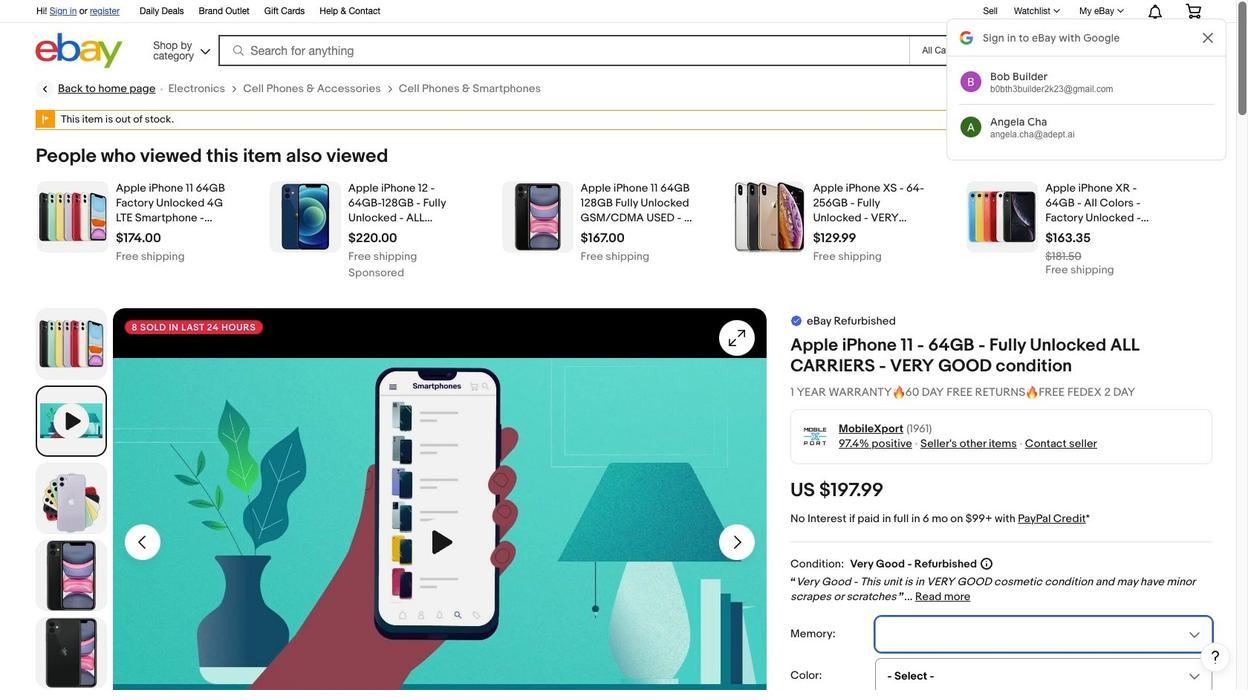 Task type: locate. For each thing, give the bounding box(es) containing it.
picture 3 of 10 image
[[36, 541, 106, 611]]

picture 1 of 10 image
[[36, 309, 106, 379]]

apple iphone 11 - 64gb - fully unlocked all carriers - very good condition - video 1 of 1 image
[[113, 308, 767, 690]]

banner
[[28, 0, 1213, 72]]

Search for anything text field
[[221, 36, 907, 65]]

None text field
[[348, 231, 397, 246], [581, 231, 625, 246], [813, 231, 857, 246], [116, 252, 185, 262], [348, 252, 417, 262], [813, 252, 882, 262], [1046, 252, 1082, 262], [348, 231, 397, 246], [581, 231, 625, 246], [813, 231, 857, 246], [116, 252, 185, 262], [348, 252, 417, 262], [813, 252, 882, 262], [1046, 252, 1082, 262]]

watchlist image
[[1054, 9, 1060, 13]]

None text field
[[116, 231, 161, 246], [1046, 231, 1091, 246], [581, 252, 650, 262], [1046, 265, 1115, 275], [116, 231, 161, 246], [1046, 231, 1091, 246], [581, 252, 650, 262], [1046, 265, 1115, 275]]

your shopping cart image
[[1185, 4, 1202, 19]]

None submit
[[1034, 35, 1159, 66]]

account navigation
[[28, 0, 1213, 23]]



Task type: vqa. For each thing, say whether or not it's contained in the screenshot.
Picture 1 of 10
yes



Task type: describe. For each thing, give the bounding box(es) containing it.
warning image
[[36, 111, 55, 128]]

text__icon image
[[791, 314, 803, 326]]

video 1 of 1 image
[[39, 388, 104, 454]]

my ebay image
[[1118, 9, 1124, 13]]

picture 2 of 10 image
[[36, 463, 106, 533]]

picture 4 of 10 image
[[36, 618, 106, 688]]

help, opens dialogs image
[[1208, 650, 1223, 665]]



